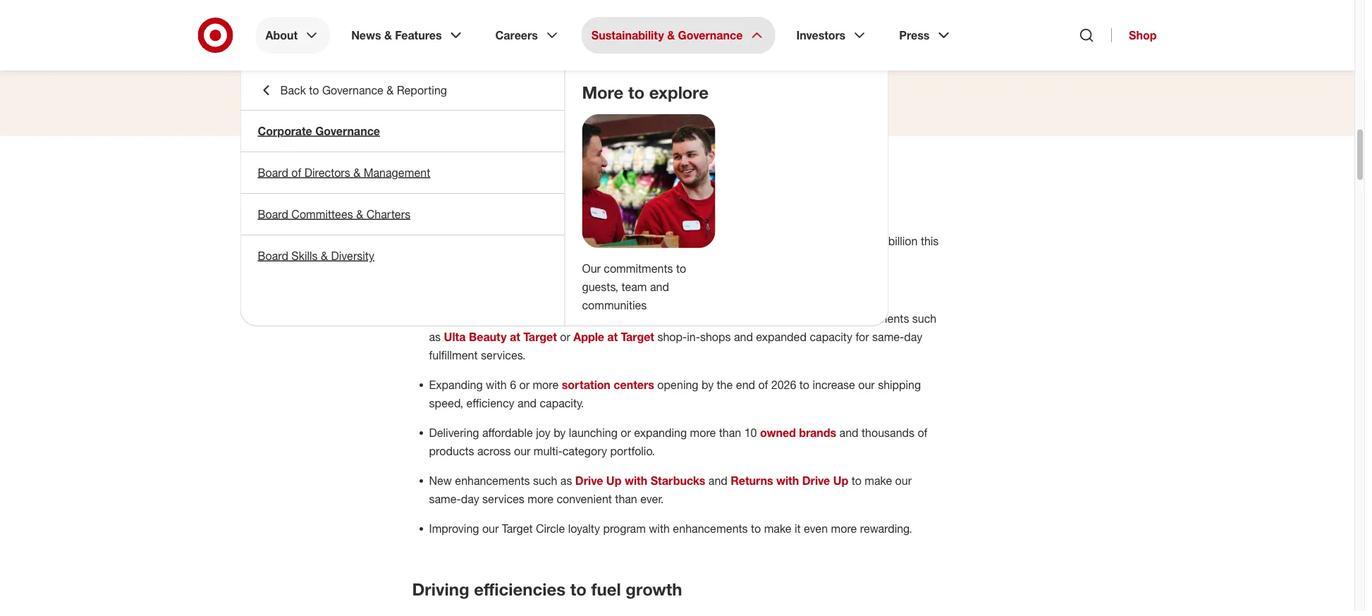 Task type: locate. For each thing, give the bounding box(es) containing it.
multi-
[[534, 444, 563, 458]]

2 horizontal spatial or
[[621, 426, 631, 440]]

centers
[[614, 378, 654, 392]]

0 horizontal spatial drive
[[575, 474, 603, 488]]

sortation
[[562, 378, 611, 392]]

apple at target link
[[573, 330, 654, 344]]

committees
[[292, 207, 353, 221]]

of up capacity
[[821, 312, 831, 325]]

1 board from the top
[[258, 166, 288, 179]]

in left 2023.
[[673, 282, 681, 296]]

0 vertical spatial same-
[[872, 330, 904, 344]]

2 vertical spatial by
[[554, 426, 566, 440]]

0 horizontal spatial by
[[538, 312, 550, 325]]

and inside opening by the end of 2026 to increase our shipping speed, efficiency and capacity.
[[518, 396, 537, 410]]

stores
[[476, 282, 507, 296], [458, 312, 489, 325]]

opening
[[657, 378, 699, 392]]

our up $4
[[816, 216, 833, 229]]

with right returns
[[776, 474, 799, 488]]

circle
[[536, 522, 565, 536]]

we'll
[[455, 216, 477, 229]]

opening by the end of 2026 to increase our shipping speed, efficiency and capacity.
[[429, 378, 921, 410]]

and right shops
[[734, 330, 753, 344]]

1 vertical spatial by
[[702, 378, 714, 392]]

enhancements down 'to make our same-day services more convenient than ever.'
[[673, 522, 748, 536]]

& right news at the top left of page
[[384, 28, 392, 42]]

the inside ~175 stores updated by year's end, ranging from full remodels to the addition of enhancements such as
[[758, 312, 774, 325]]

from
[[651, 312, 674, 325]]

board down corporate
[[258, 166, 288, 179]]

board for board committees & charters
[[258, 207, 288, 221]]

1 horizontal spatial as
[[560, 474, 572, 488]]

& inside back to governance & reporting button
[[387, 83, 394, 97]]

bring
[[520, 182, 562, 202]]

to left fuel at the bottom of the page
[[570, 579, 587, 600]]

1 vertical spatial governance
[[322, 83, 384, 97]]

in inside to do it, we'll keep investing in priority areas that build our capabilities, enhance our shopping experiences and make target more relevant than ever. in fact, we plan to invest $4 billion to $5 billion this year to deliver even more of what our guests love most. that includes …
[[687, 234, 697, 248]]

1 billion from the left
[[828, 234, 857, 248]]

2 drive from the left
[[802, 474, 830, 488]]

or down year's
[[560, 330, 570, 344]]

diversity
[[331, 249, 374, 263]]

more up 'circle'
[[528, 492, 554, 506]]

2 vertical spatial than
[[615, 492, 637, 506]]

day up shipping
[[904, 330, 923, 344]]

governance up corporate governance
[[322, 83, 384, 97]]

priority
[[568, 216, 603, 229]]

and right team
[[650, 280, 669, 294]]

corporate governance
[[258, 124, 380, 138]]

new enhancements such as drive up with starbucks and returns with drive up
[[429, 474, 849, 488]]

up up convenient
[[606, 474, 622, 488]]

0 horizontal spatial enhancements
[[455, 474, 530, 488]]

or
[[560, 330, 570, 344], [519, 378, 530, 392], [621, 426, 631, 440]]

than down that
[[636, 234, 658, 248]]

drive down brands
[[802, 474, 830, 488]]

0 horizontal spatial at
[[510, 330, 520, 344]]

in-
[[687, 330, 700, 344]]

1 vertical spatial than
[[719, 426, 741, 440]]

0 horizontal spatial billion
[[828, 234, 857, 248]]

even right it
[[804, 522, 828, 536]]

day
[[904, 330, 923, 344], [461, 492, 479, 506]]

drive
[[575, 474, 603, 488], [802, 474, 830, 488]]

to right 'coming'
[[550, 282, 560, 296]]

1 horizontal spatial billion
[[888, 234, 918, 248]]

billion right '$5'
[[888, 234, 918, 248]]

0 vertical spatial day
[[904, 330, 923, 344]]

about
[[266, 28, 298, 42]]

to inside opening by the end of 2026 to increase our shipping speed, efficiency and capacity.
[[800, 378, 810, 392]]

1 horizontal spatial enhancements
[[673, 522, 748, 536]]

1 horizontal spatial by
[[554, 426, 566, 440]]

0 horizontal spatial in
[[412, 182, 427, 202]]

enhancements up services
[[455, 474, 530, 488]]

0 vertical spatial such
[[912, 312, 937, 325]]

$4
[[813, 234, 825, 248]]

target inside to do it, we'll keep investing in priority areas that build our capabilities, enhance our shopping experiences and make target more relevant than ever. in fact, we plan to invest $4 billion to $5 billion this year to deliver even more of what our guests love most. that includes …
[[530, 234, 561, 248]]

& left reporting
[[387, 83, 394, 97]]

2023,
[[432, 182, 474, 202]]

press
[[899, 28, 930, 42]]

0 horizontal spatial day
[[461, 492, 479, 506]]

2 board from the top
[[258, 207, 288, 221]]

2 vertical spatial board
[[258, 249, 288, 263]]

enhancements
[[834, 312, 909, 325], [455, 474, 530, 488], [673, 522, 748, 536]]

even right the deliver
[[486, 252, 510, 266]]

~175
[[429, 312, 455, 325]]

ranging
[[610, 312, 648, 325]]

make inside 'to make our same-day services more convenient than ever.'
[[865, 474, 892, 488]]

in down management
[[412, 182, 427, 202]]

as down ~175
[[429, 330, 441, 344]]

services.
[[481, 348, 526, 362]]

explore
[[649, 82, 709, 103]]

0 vertical spatial board
[[258, 166, 288, 179]]

to right the back
[[309, 83, 319, 97]]

0 vertical spatial in
[[412, 182, 427, 202]]

sustainability & governance
[[592, 28, 743, 42]]

our
[[582, 262, 601, 275]]

1 horizontal spatial such
[[912, 312, 937, 325]]

0 vertical spatial even
[[486, 252, 510, 266]]

0 horizontal spatial such
[[533, 474, 557, 488]]

1 vertical spatial even
[[804, 522, 828, 536]]

and inside to do it, we'll keep investing in priority areas that build our capabilities, enhance our shopping experiences and make target more relevant than ever. in fact, we plan to invest $4 billion to $5 billion this year to deliver even more of what our guests love most. that includes …
[[477, 234, 496, 248]]

governance
[[678, 28, 743, 42], [322, 83, 384, 97], [315, 124, 380, 138]]

1 horizontal spatial drive
[[802, 474, 830, 488]]

3 board from the top
[[258, 249, 288, 263]]

up down brands
[[833, 474, 849, 488]]

governance inside button
[[322, 83, 384, 97]]

our down the thousands
[[895, 474, 912, 488]]

day inside shop-in-shops and expanded capacity for same-day fulfillment services.
[[904, 330, 923, 344]]

build
[[659, 216, 684, 229]]

2 vertical spatial make
[[764, 522, 792, 536]]

1 vertical spatial such
[[533, 474, 557, 488]]

by inside ~175 stores updated by year's end, ranging from full remodels to the addition of enhancements such as
[[538, 312, 550, 325]]

target down the investing
[[530, 234, 561, 248]]

than down new enhancements such as drive up with starbucks and returns with drive up
[[615, 492, 637, 506]]

this
[[921, 234, 939, 248]]

board of directors & management link
[[241, 152, 565, 193]]

our inside 'to make our same-day services more convenient than ever.'
[[895, 474, 912, 488]]

2 up from the left
[[833, 474, 849, 488]]

of inside site navigation element
[[292, 166, 301, 179]]

same- down new at the bottom of the page
[[429, 492, 461, 506]]

of left directors
[[292, 166, 301, 179]]

1 vertical spatial make
[[865, 474, 892, 488]]

& inside board of directors & management link
[[353, 166, 361, 179]]

in
[[412, 182, 427, 202], [687, 234, 697, 248]]

1 vertical spatial ever.
[[640, 492, 664, 506]]

end
[[736, 378, 755, 392]]

1 horizontal spatial up
[[833, 474, 849, 488]]

and inside "and thousands of products across our multi-category portfolio."
[[840, 426, 859, 440]]

1 vertical spatial board
[[258, 207, 288, 221]]

shop
[[1129, 28, 1157, 42]]

to left that
[[676, 262, 686, 275]]

0 vertical spatial governance
[[678, 28, 743, 42]]

keep
[[480, 216, 505, 229]]

stores right new at the left top of the page
[[476, 282, 507, 296]]

0 vertical spatial by
[[538, 312, 550, 325]]

ever.
[[661, 234, 684, 248], [640, 492, 664, 506]]

rewarding.
[[860, 522, 912, 536]]

board for board skills & diversity
[[258, 249, 288, 263]]

the up expanded
[[758, 312, 774, 325]]

drive up with starbucks link
[[575, 474, 705, 488]]

at right the apple
[[607, 330, 618, 344]]

to up rewarding. on the right bottom of page
[[852, 474, 862, 488]]

by for expanding
[[554, 426, 566, 440]]

team
[[622, 280, 647, 294]]

1 vertical spatial day
[[461, 492, 479, 506]]

target
[[530, 234, 561, 248], [524, 330, 557, 344], [621, 330, 654, 344], [502, 522, 533, 536]]

relevant
[[593, 234, 633, 248]]

1 vertical spatial same-
[[429, 492, 461, 506]]

than inside to do it, we'll keep investing in priority areas that build our capabilities, enhance our shopping experiences and make target more relevant than ever. in fact, we plan to invest $4 billion to $5 billion this year to deliver even more of what our guests love most. that includes …
[[636, 234, 658, 248]]

day left services
[[461, 492, 479, 506]]

1 horizontal spatial day
[[904, 330, 923, 344]]

make up rewarding. on the right bottom of page
[[865, 474, 892, 488]]

$5
[[873, 234, 885, 248]]

owned
[[760, 426, 796, 440]]

1 vertical spatial stores
[[458, 312, 489, 325]]

and down the 'keep' at left
[[477, 234, 496, 248]]

corporate governance link
[[241, 111, 565, 152]]

such
[[912, 312, 937, 325], [533, 474, 557, 488]]

to right 2026
[[800, 378, 810, 392]]

& up executive
[[667, 28, 675, 42]]

1 horizontal spatial or
[[560, 330, 570, 344]]

in left "priority"
[[556, 216, 564, 229]]

make down the investing
[[499, 234, 527, 248]]

2 horizontal spatial make
[[865, 474, 892, 488]]

governance up board of directors & management
[[315, 124, 380, 138]]

efficiencies
[[474, 579, 566, 600]]

6
[[510, 378, 516, 392]]

target down "updated" at left bottom
[[524, 330, 557, 344]]

1 horizontal spatial make
[[764, 522, 792, 536]]

0 horizontal spatial even
[[486, 252, 510, 266]]

expanded
[[756, 330, 807, 344]]

includes
[[720, 252, 762, 266]]

same- right the for
[[872, 330, 904, 344]]

ever. down build
[[661, 234, 684, 248]]

as up convenient
[[560, 474, 572, 488]]

by inside opening by the end of 2026 to increase our shipping speed, efficiency and capacity.
[[702, 378, 714, 392]]

drive up convenient
[[575, 474, 603, 488]]

billion right $4
[[828, 234, 857, 248]]

1 drive from the left
[[575, 474, 603, 488]]

of left what on the left
[[543, 252, 552, 266]]

1 up from the left
[[606, 474, 622, 488]]

2 horizontal spatial enhancements
[[834, 312, 909, 325]]

0 vertical spatial than
[[636, 234, 658, 248]]

board left skills
[[258, 249, 288, 263]]

1 horizontal spatial same-
[[872, 330, 904, 344]]

to down chair and chief executive officer
[[628, 82, 645, 103]]

to right remodels
[[745, 312, 755, 325]]

of inside "and thousands of products across our multi-category portfolio."
[[918, 426, 928, 440]]

0 vertical spatial ever.
[[661, 234, 684, 248]]

shopping
[[836, 216, 883, 229]]

as inside ~175 stores updated by year's end, ranging from full remodels to the addition of enhancements such as
[[429, 330, 441, 344]]

and right brands
[[840, 426, 859, 440]]

1 horizontal spatial in
[[687, 234, 697, 248]]

our inside "and thousands of products across our multi-category portfolio."
[[514, 444, 531, 458]]

2 vertical spatial or
[[621, 426, 631, 440]]

0 horizontal spatial make
[[499, 234, 527, 248]]

of right end
[[758, 378, 768, 392]]

back to governance & reporting button
[[241, 71, 565, 110]]

0 vertical spatial as
[[429, 330, 441, 344]]

than left the 10
[[719, 426, 741, 440]]

enhancements up the for
[[834, 312, 909, 325]]

1 vertical spatial or
[[519, 378, 530, 392]]

our down affordable
[[514, 444, 531, 458]]

0 horizontal spatial as
[[429, 330, 441, 344]]

board left committees
[[258, 207, 288, 221]]

or right 6
[[519, 378, 530, 392]]

0 vertical spatial make
[[499, 234, 527, 248]]

site navigation element
[[0, 0, 1365, 611]]

by right joy
[[554, 426, 566, 440]]

governance up officer
[[678, 28, 743, 42]]

end,
[[585, 312, 607, 325]]

& inside board skills & diversity link
[[321, 249, 328, 263]]

we'll
[[479, 182, 515, 202]]

0 horizontal spatial same-
[[429, 492, 461, 506]]

1 vertical spatial in
[[673, 282, 681, 296]]

1 vertical spatial in
[[687, 234, 697, 248]]

& right skills
[[321, 249, 328, 263]]

by up ulta beauty at target or apple at target
[[538, 312, 550, 325]]

0 vertical spatial enhancements
[[834, 312, 909, 325]]

or up portfolio.
[[621, 426, 631, 440]]

1 horizontal spatial at
[[607, 330, 618, 344]]

speed,
[[429, 396, 463, 410]]

the left end
[[717, 378, 733, 392]]

our right the increase
[[858, 378, 875, 392]]

capabilities,
[[707, 216, 766, 229]]

ever. down drive up with starbucks link
[[640, 492, 664, 506]]

and down expanding with 6 or more sortation centers
[[518, 396, 537, 410]]

careers link
[[486, 17, 570, 54]]

to do it, we'll keep investing in priority areas that build our capabilities, enhance our shopping experiences and make target more relevant than ever. in fact, we plan to invest $4 billion to $5 billion this year to deliver even more of what our guests love most. that includes …
[[412, 216, 939, 266]]

stores up beauty
[[458, 312, 489, 325]]

board for board of directors & management
[[258, 166, 288, 179]]

even inside to do it, we'll keep investing in priority areas that build our capabilities, enhance our shopping experiences and make target more relevant than ever. in fact, we plan to invest $4 billion to $5 billion this year to deliver even more of what our guests love most. that includes …
[[486, 252, 510, 266]]

even
[[486, 252, 510, 266], [804, 522, 828, 536]]

by right opening
[[702, 378, 714, 392]]

1 horizontal spatial the
[[758, 312, 774, 325]]

& right directors
[[353, 166, 361, 179]]

2 horizontal spatial by
[[702, 378, 714, 392]]

shipping
[[878, 378, 921, 392]]

same-
[[872, 330, 904, 344], [429, 492, 461, 506]]

0 horizontal spatial or
[[519, 378, 530, 392]]

the
[[758, 312, 774, 325], [717, 378, 733, 392]]

driving
[[412, 579, 469, 600]]

0 horizontal spatial the
[[717, 378, 733, 392]]

make left it
[[764, 522, 792, 536]]

0 vertical spatial the
[[758, 312, 774, 325]]

in inside to do it, we'll keep investing in priority areas that build our capabilities, enhance our shopping experiences and make target more relevant than ever. in fact, we plan to invest $4 billion to $5 billion this year to deliver even more of what our guests love most. that includes …
[[556, 216, 564, 229]]

0 horizontal spatial in
[[556, 216, 564, 229]]

about link
[[256, 17, 330, 54]]

expanding with 6 or more sortation centers
[[429, 378, 654, 392]]

than for 10
[[719, 426, 741, 440]]

0 horizontal spatial up
[[606, 474, 622, 488]]

our
[[687, 216, 704, 229], [816, 216, 833, 229], [583, 252, 600, 266], [858, 378, 875, 392], [514, 444, 531, 458], [895, 474, 912, 488], [482, 522, 499, 536]]

0 vertical spatial in
[[556, 216, 564, 229]]

in left fact,
[[687, 234, 697, 248]]

& left charters
[[356, 207, 363, 221]]

at down "updated" at left bottom
[[510, 330, 520, 344]]

returns
[[731, 474, 773, 488]]

for
[[856, 330, 869, 344]]

our down services
[[482, 522, 499, 536]]

same- inside 'to make our same-day services more convenient than ever.'
[[429, 492, 461, 506]]

of right the thousands
[[918, 426, 928, 440]]

than inside 'to make our same-day services more convenient than ever.'
[[615, 492, 637, 506]]

to left '$5'
[[860, 234, 870, 248]]

1 vertical spatial the
[[717, 378, 733, 392]]

& inside board committees & charters link
[[356, 207, 363, 221]]



Task type: vqa. For each thing, say whether or not it's contained in the screenshot.
the right drive
yes



Task type: describe. For each thing, give the bounding box(es) containing it.
chief
[[602, 56, 629, 70]]

with right program
[[649, 522, 670, 536]]

more down "priority"
[[564, 234, 590, 248]]

chair and chief executive officer
[[550, 56, 718, 70]]

than for ever.
[[615, 492, 637, 506]]

to down experiences
[[437, 252, 447, 266]]

officer
[[684, 56, 718, 70]]

our inside opening by the end of 2026 to increase our shipping speed, efficiency and capacity.
[[858, 378, 875, 392]]

ulta beauty at target or apple at target
[[444, 330, 654, 344]]

investing
[[508, 216, 553, 229]]

more to explore
[[582, 82, 709, 103]]

apple
[[573, 330, 604, 344]]

news
[[351, 28, 381, 42]]

shop link
[[1111, 28, 1157, 42]]

2 at from the left
[[607, 330, 618, 344]]

shop-in-shops and expanded capacity for same-day fulfillment services.
[[429, 330, 923, 362]]

more left rewarding. on the right bottom of page
[[831, 522, 857, 536]]

target down the ranging
[[621, 330, 654, 344]]

portfolio.
[[610, 444, 655, 458]]

and left returns
[[709, 474, 728, 488]]

& inside sustainability & governance link
[[667, 28, 675, 42]]

same- inside shop-in-shops and expanded capacity for same-day fulfillment services.
[[872, 330, 904, 344]]

deliver
[[450, 252, 483, 266]]

governance for &
[[678, 28, 743, 42]]

it
[[795, 522, 801, 536]]

guests,
[[582, 280, 618, 294]]

& inside news & features link
[[384, 28, 392, 42]]

that
[[694, 252, 717, 266]]

such inside ~175 stores updated by year's end, ranging from full remodels to the addition of enhancements such as
[[912, 312, 937, 325]]

fulfillment
[[429, 348, 478, 362]]

coming
[[510, 282, 547, 296]]

what
[[556, 252, 580, 266]]

year
[[412, 252, 434, 266]]

loyalty
[[568, 522, 600, 536]]

our right build
[[687, 216, 704, 229]]

increase
[[813, 378, 855, 392]]

make inside to do it, we'll keep investing in priority areas that build our capabilities, enhance our shopping experiences and make target more relevant than ever. in fact, we plan to invest $4 billion to $5 billion this year to deliver even more of what our guests love most. that includes …
[[499, 234, 527, 248]]

full
[[677, 312, 692, 325]]

of inside opening by the end of 2026 to increase our shipping speed, efficiency and capacity.
[[758, 378, 768, 392]]

neighborhoods
[[593, 282, 669, 296]]

to inside ~175 stores updated by year's end, ranging from full remodels to the addition of enhancements such as
[[745, 312, 755, 325]]

…
[[765, 252, 776, 266]]

1 vertical spatial as
[[560, 474, 572, 488]]

the inside opening by the end of 2026 to increase our shipping speed, efficiency and capacity.
[[717, 378, 733, 392]]

stores inside ~175 stores updated by year's end, ranging from full remodels to the addition of enhancements such as
[[458, 312, 489, 325]]

returns with drive up link
[[731, 474, 849, 488]]

brian cornell
[[550, 22, 656, 43]]

by for ranging
[[538, 312, 550, 325]]

growth
[[626, 579, 682, 600]]

of inside ~175 stores updated by year's end, ranging from full remodels to the addition of enhancements such as
[[821, 312, 831, 325]]

1 horizontal spatial in
[[673, 282, 681, 296]]

capacity
[[810, 330, 853, 344]]

launching
[[569, 426, 618, 440]]

day inside 'to make our same-day services more convenient than ever.'
[[461, 492, 479, 506]]

chair
[[550, 56, 577, 70]]

~175 stores updated by year's end, ranging from full remodels to the addition of enhancements such as
[[429, 312, 937, 344]]

ulta
[[444, 330, 466, 344]]

2 billion from the left
[[888, 234, 918, 248]]

to inside our commitments to guests, team and communities
[[676, 262, 686, 275]]

2 vertical spatial enhancements
[[673, 522, 748, 536]]

ulta beauty at target link
[[444, 330, 557, 344]]

we
[[725, 234, 739, 248]]

to up …
[[767, 234, 777, 248]]

features
[[395, 28, 442, 42]]

0 vertical spatial stores
[[476, 282, 507, 296]]

and left chief
[[580, 56, 599, 70]]

joy
[[536, 426, 551, 440]]

board committees & charters link
[[241, 194, 565, 235]]

ever. inside 'to make our same-day services more convenient than ever.'
[[640, 492, 664, 506]]

brian
[[550, 22, 593, 43]]

0 vertical spatial or
[[560, 330, 570, 344]]

corporate
[[258, 124, 312, 138]]

2 vertical spatial governance
[[315, 124, 380, 138]]

to inside button
[[309, 83, 319, 97]]

more
[[582, 82, 624, 103]]

with left 6
[[486, 378, 507, 392]]

invest
[[780, 234, 810, 248]]

owned brands link
[[760, 426, 836, 440]]

ever. inside to do it, we'll keep investing in priority areas that build our capabilities, enhance our shopping experiences and make target more relevant than ever. in fact, we plan to invest $4 billion to $5 billion this year to deliver even more of what our guests love most. that includes …
[[661, 234, 684, 248]]

do
[[427, 216, 440, 229]]

more down our
[[564, 282, 589, 296]]

1 vertical spatial enhancements
[[455, 474, 530, 488]]

services
[[482, 492, 525, 506]]

expanding
[[634, 426, 687, 440]]

convenient
[[557, 492, 612, 506]]

our right what on the left
[[583, 252, 600, 266]]

1 horizontal spatial even
[[804, 522, 828, 536]]

board of directors & management
[[258, 166, 430, 179]]

improving our target circle loyalty program with enhancements to make it even more rewarding.
[[429, 522, 912, 536]]

~20
[[429, 282, 448, 296]]

starbucks
[[651, 474, 705, 488]]

investors link
[[787, 17, 878, 54]]

careers
[[495, 28, 538, 42]]

and inside our commitments to guests, team and communities
[[650, 280, 669, 294]]

to left it
[[751, 522, 761, 536]]

category
[[563, 444, 607, 458]]

brands
[[799, 426, 836, 440]]

more up 'coming'
[[514, 252, 540, 266]]

target down services
[[502, 522, 533, 536]]

reporting
[[397, 83, 447, 97]]

management
[[364, 166, 430, 179]]

enhancements inside ~175 stores updated by year's end, ranging from full remodels to the addition of enhancements such as
[[834, 312, 909, 325]]

back
[[280, 83, 306, 97]]

of inside to do it, we'll keep investing in priority areas that build our capabilities, enhance our shopping experiences and make target more relevant than ever. in fact, we plan to invest $4 billion to $5 billion this year to deliver even more of what our guests love most. that includes …
[[543, 252, 552, 266]]

executive
[[632, 56, 681, 70]]

year's
[[553, 312, 582, 325]]

charters
[[367, 207, 411, 221]]

across
[[477, 444, 511, 458]]

directors
[[304, 166, 350, 179]]

it,
[[443, 216, 452, 229]]

board skills & diversity
[[258, 249, 374, 263]]

expanding
[[429, 378, 483, 392]]

love
[[640, 252, 660, 266]]

and thousands of products across our multi-category portfolio.
[[429, 426, 928, 458]]

press link
[[889, 17, 962, 54]]

and inside shop-in-shops and expanded capacity for same-day fulfillment services.
[[734, 330, 753, 344]]

to make our same-day services more convenient than ever.
[[429, 474, 912, 506]]

1 at from the left
[[510, 330, 520, 344]]

news & features
[[351, 28, 442, 42]]

communities
[[582, 298, 647, 312]]

~20 new stores coming to more neighborhoods in 2023.
[[429, 282, 713, 296]]

improving
[[429, 522, 479, 536]]

to inside 'to make our same-day services more convenient than ever.'
[[852, 474, 862, 488]]

with down portfolio.
[[625, 474, 648, 488]]

two target team members smiling in the grocery department image
[[582, 114, 715, 248]]

10
[[744, 426, 757, 440]]

guests
[[603, 252, 637, 266]]

more up capacity.
[[533, 378, 559, 392]]

more right expanding
[[690, 426, 716, 440]]

fuel
[[591, 579, 621, 600]]

governance for to
[[322, 83, 384, 97]]

capacity.
[[540, 396, 584, 410]]

more inside 'to make our same-day services more convenient than ever.'
[[528, 492, 554, 506]]

in 2023, we'll bring guests our very best
[[412, 182, 731, 202]]

experiences
[[412, 234, 474, 248]]

efficiency
[[466, 396, 515, 410]]



